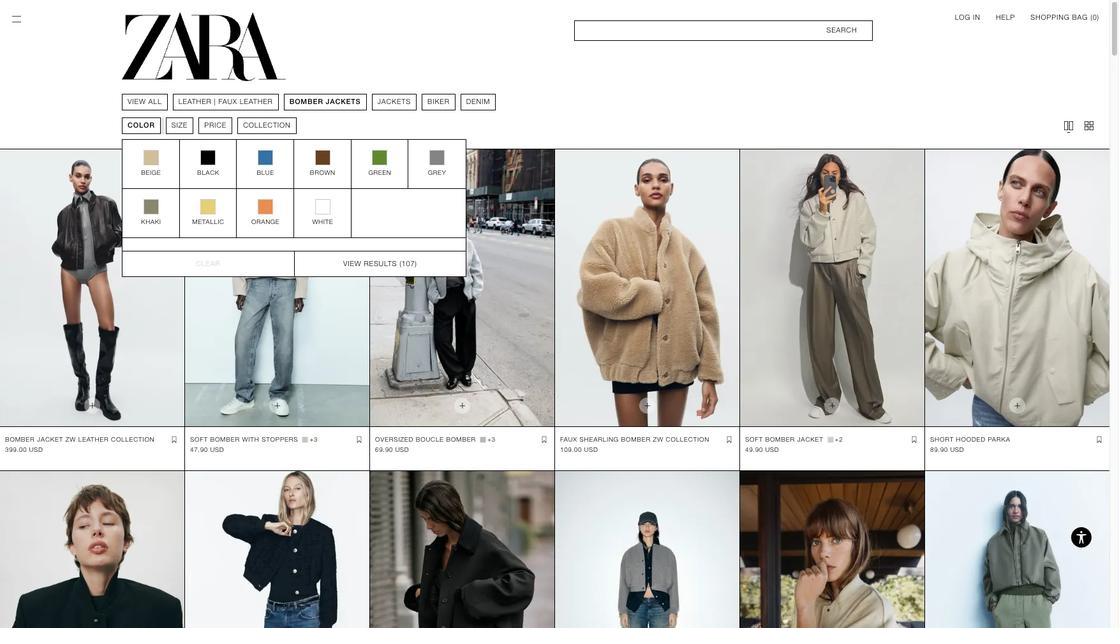 Task type: vqa. For each thing, say whether or not it's contained in the screenshot.


Task type: describe. For each thing, give the bounding box(es) containing it.
with
[[242, 436, 260, 443]]

leather
[[78, 436, 109, 443]]

collection for faux shearling bomber zw collection
[[666, 436, 710, 443]]

69.90
[[375, 446, 393, 453]]

view for view all
[[128, 98, 146, 106]]

log in link
[[956, 13, 981, 23]]

usd for 49.90 usd
[[766, 446, 780, 453]]

add item to wishlist image
[[540, 435, 550, 445]]

usd for 47.90 usd
[[210, 446, 224, 453]]

search link
[[575, 20, 874, 41]]

3 bomber from the left
[[447, 436, 476, 443]]

image 0 of soft bomber with stoppers from zara image
[[185, 149, 370, 426]]

89.90
[[931, 446, 949, 453]]

5 bomber from the left
[[766, 436, 796, 443]]

faux
[[219, 98, 237, 106]]

view for view results (107)
[[343, 260, 362, 268]]

47.90
[[190, 446, 208, 453]]

109.00
[[561, 446, 582, 453]]

view all
[[128, 98, 162, 106]]

jackets
[[326, 98, 361, 106]]

soft bomber jacket link
[[746, 435, 824, 445]]

faux
[[561, 436, 578, 443]]

2 bomber from the left
[[210, 436, 240, 443]]

zw inside faux shearling bomber zw collection link
[[654, 436, 664, 443]]

green
[[369, 169, 392, 176]]

+ 2
[[836, 436, 844, 443]]

open menu image
[[10, 13, 23, 26]]

1 leather from the left
[[179, 98, 212, 106]]

image 0 of faux leather bomber from zara image
[[926, 471, 1110, 628]]

zw inside bomber jacket zw leather collection "link"
[[66, 436, 76, 443]]

brown
[[310, 169, 336, 176]]

soft for soft bomber jacket
[[746, 436, 764, 443]]

boucle
[[416, 436, 444, 443]]

jackets link
[[378, 97, 411, 107]]

color button
[[122, 117, 161, 134]]

collection button
[[238, 117, 297, 134]]

faux shearling bomber zw collection link
[[561, 435, 710, 445]]

image 0 of bomber jacket zw leather collection from zara image
[[0, 149, 185, 426]]

image 0 of crop soft bomber jacket from zara image
[[741, 471, 925, 628]]

399.00
[[5, 446, 27, 453]]

bomber
[[290, 98, 324, 106]]

beige
[[141, 169, 161, 176]]

collection for bomber jacket zw leather collection
[[111, 436, 155, 443]]

color
[[128, 121, 155, 130]]

image 0 of maxi pocket bomber from zara image
[[0, 471, 185, 628]]

bomber inside "link"
[[5, 436, 35, 443]]

usd for 69.90 usd
[[395, 446, 409, 453]]

leather | faux leather link
[[179, 97, 273, 107]]

metallic
[[192, 218, 225, 225]]

size button
[[166, 117, 194, 134]]

bomber jacket zw leather collection
[[5, 436, 155, 443]]

collection inside button
[[243, 121, 291, 130]]

+ 3 for oversized boucle bomber
[[488, 436, 496, 443]]

(
[[1091, 13, 1094, 22]]

price button
[[199, 117, 233, 134]]

69.90 usd
[[375, 446, 409, 453]]

khaki
[[141, 218, 161, 225]]

bag
[[1073, 13, 1089, 22]]

399.00 usd
[[5, 446, 43, 453]]

usd for 109.00 usd
[[585, 446, 599, 453]]

image 0 of textured cropped bomber jacket from zara image
[[185, 471, 370, 628]]

soft bomber with stoppers
[[190, 436, 298, 443]]

3 for oversized boucle bomber
[[492, 436, 496, 443]]

view all link
[[128, 97, 162, 107]]

orange
[[252, 218, 280, 225]]

)
[[1098, 13, 1100, 22]]

size
[[172, 121, 188, 130]]

help
[[997, 13, 1016, 22]]

bomber jacket zw leather collection link
[[5, 435, 155, 445]]

view results (107)
[[343, 260, 417, 268]]

soft bomber jacket
[[746, 436, 824, 443]]

image 0 of mixed bomber jacket zw collection from zara image
[[370, 471, 555, 628]]

|
[[214, 98, 216, 106]]



Task type: locate. For each thing, give the bounding box(es) containing it.
usd down shearling
[[585, 446, 599, 453]]

2 3 from the left
[[492, 436, 496, 443]]

3 right stoppers
[[314, 436, 318, 443]]

hooded
[[957, 436, 986, 443]]

47.90 usd
[[190, 446, 224, 453]]

soft bomber with stoppers link
[[190, 435, 298, 445]]

biker
[[428, 98, 450, 106]]

1 vertical spatial image 0 of soft bomber jacket from zara image
[[556, 471, 740, 628]]

white
[[312, 218, 333, 225]]

zoom change image
[[1084, 119, 1096, 132]]

usd for 89.90 usd
[[951, 446, 965, 453]]

5 usd from the left
[[766, 446, 780, 453]]

bomber right shearling
[[622, 436, 651, 443]]

1 vertical spatial view
[[343, 260, 362, 268]]

1 horizontal spatial +
[[488, 436, 492, 443]]

usd down 'soft bomber jacket' link
[[766, 446, 780, 453]]

grey
[[428, 169, 447, 176]]

image 0 of oversized boucle bomber from zara image
[[370, 149, 555, 426]]

+ right stoppers
[[310, 436, 314, 443]]

jacket inside bomber jacket zw leather collection "link"
[[37, 436, 63, 443]]

0 status
[[1094, 13, 1098, 22]]

3 for soft bomber with stoppers
[[314, 436, 318, 443]]

jacket up 399.00 usd
[[37, 436, 63, 443]]

1 horizontal spatial 3
[[492, 436, 496, 443]]

0 horizontal spatial collection
[[111, 436, 155, 443]]

0
[[1094, 13, 1098, 22]]

4 add item to wishlist image from the left
[[910, 435, 920, 445]]

view left results
[[343, 260, 362, 268]]

add item to wishlist image
[[169, 435, 179, 445], [354, 435, 365, 445], [725, 435, 735, 445], [910, 435, 920, 445], [1095, 435, 1105, 445]]

0 horizontal spatial zw
[[66, 436, 76, 443]]

add item to wishlist image for faux shearling bomber zw collection
[[725, 435, 735, 445]]

search
[[827, 26, 858, 34]]

2 + 3 from the left
[[488, 436, 496, 443]]

2 jacket from the left
[[798, 436, 824, 443]]

2 leather from the left
[[240, 98, 273, 106]]

3 usd from the left
[[395, 446, 409, 453]]

1 horizontal spatial leather
[[240, 98, 273, 106]]

results
[[364, 260, 397, 268]]

Product search search field
[[575, 20, 874, 41]]

1 horizontal spatial collection
[[243, 121, 291, 130]]

stoppers
[[262, 436, 298, 443]]

0 horizontal spatial +
[[310, 436, 314, 443]]

+ 3
[[310, 436, 318, 443], [488, 436, 496, 443]]

2 add item to wishlist image from the left
[[354, 435, 365, 445]]

1 soft from the left
[[190, 436, 208, 443]]

help link
[[997, 13, 1016, 23]]

usd right 47.90
[[210, 446, 224, 453]]

leather | faux leather
[[179, 98, 273, 106]]

soft for soft bomber with stoppers
[[190, 436, 208, 443]]

1 horizontal spatial zw
[[654, 436, 664, 443]]

add item to wishlist image for bomber jacket zw leather collection
[[169, 435, 179, 445]]

2 horizontal spatial +
[[836, 436, 840, 443]]

all
[[148, 98, 162, 106]]

(107)
[[400, 260, 417, 268]]

0 horizontal spatial image 0 of soft bomber jacket from zara image
[[556, 471, 740, 628]]

bomber up 47.90 usd
[[210, 436, 240, 443]]

collection inside "link"
[[111, 436, 155, 443]]

blue
[[257, 169, 274, 176]]

soft up 49.90
[[746, 436, 764, 443]]

1 horizontal spatial soft
[[746, 436, 764, 443]]

bomber
[[5, 436, 35, 443], [210, 436, 240, 443], [447, 436, 476, 443], [622, 436, 651, 443], [766, 436, 796, 443]]

+ for soft bomber jacket
[[836, 436, 840, 443]]

0 horizontal spatial 3
[[314, 436, 318, 443]]

5 add item to wishlist image from the left
[[1095, 435, 1105, 445]]

0 vertical spatial image 0 of soft bomber jacket from zara image
[[741, 149, 925, 426]]

0 vertical spatial view
[[128, 98, 146, 106]]

+ for soft bomber with stoppers
[[310, 436, 314, 443]]

shopping
[[1031, 13, 1071, 22]]

+
[[310, 436, 314, 443], [488, 436, 492, 443], [836, 436, 840, 443]]

1 add item to wishlist image from the left
[[169, 435, 179, 445]]

49.90
[[746, 446, 764, 453]]

3 add item to wishlist image from the left
[[725, 435, 735, 445]]

shearling
[[580, 436, 619, 443]]

1 zw from the left
[[66, 436, 76, 443]]

image 0 of faux shearling bomber zw collection from zara image
[[556, 149, 740, 426]]

leather left | on the top left
[[179, 98, 212, 106]]

jacket
[[37, 436, 63, 443], [798, 436, 824, 443]]

bomber right boucle
[[447, 436, 476, 443]]

short hooded parka link
[[931, 435, 1011, 445]]

1 bomber from the left
[[5, 436, 35, 443]]

usd right 399.00
[[29, 446, 43, 453]]

zw
[[66, 436, 76, 443], [654, 436, 664, 443]]

parka
[[989, 436, 1011, 443]]

add item to wishlist image for short hooded parka
[[1095, 435, 1105, 445]]

0 horizontal spatial leather
[[179, 98, 212, 106]]

black
[[197, 169, 220, 176]]

accessibility image
[[1070, 525, 1095, 550]]

in
[[974, 13, 981, 22]]

0 horizontal spatial view
[[128, 98, 146, 106]]

biker link
[[428, 97, 450, 107]]

0 horizontal spatial + 3
[[310, 436, 318, 443]]

jacket left '+ 2'
[[798, 436, 824, 443]]

oversized
[[375, 436, 414, 443]]

+ 3 for soft bomber with stoppers
[[310, 436, 318, 443]]

1 + 3 from the left
[[310, 436, 318, 443]]

usd down short hooded parka link at the right bottom
[[951, 446, 965, 453]]

4 usd from the left
[[585, 446, 599, 453]]

soft
[[190, 436, 208, 443], [746, 436, 764, 443]]

bomber jackets link
[[290, 97, 361, 107]]

short
[[931, 436, 955, 443]]

2 usd from the left
[[210, 446, 224, 453]]

clear
[[196, 260, 221, 268]]

1 usd from the left
[[29, 446, 43, 453]]

jacket inside 'soft bomber jacket' link
[[798, 436, 824, 443]]

zoom change image
[[1063, 119, 1076, 132]]

4 bomber from the left
[[622, 436, 651, 443]]

collection
[[243, 121, 291, 130], [111, 436, 155, 443], [666, 436, 710, 443]]

soft up 47.90
[[190, 436, 208, 443]]

0 horizontal spatial soft
[[190, 436, 208, 443]]

usd for 399.00 usd
[[29, 446, 43, 453]]

oversized boucle bomber
[[375, 436, 476, 443]]

faux shearling bomber zw collection
[[561, 436, 710, 443]]

2 soft from the left
[[746, 436, 764, 443]]

+ 3 right stoppers
[[310, 436, 318, 443]]

1 jacket from the left
[[37, 436, 63, 443]]

109.00 usd
[[561, 446, 599, 453]]

49.90 usd
[[746, 446, 780, 453]]

image 0 of short hooded parka from zara image
[[926, 149, 1110, 426]]

log
[[956, 13, 971, 22]]

2 zw from the left
[[654, 436, 664, 443]]

1 horizontal spatial + 3
[[488, 436, 496, 443]]

+ for oversized boucle bomber
[[488, 436, 492, 443]]

leather up collection button
[[240, 98, 273, 106]]

short hooded parka
[[931, 436, 1011, 443]]

3
[[314, 436, 318, 443], [492, 436, 496, 443]]

usd
[[29, 446, 43, 453], [210, 446, 224, 453], [395, 446, 409, 453], [585, 446, 599, 453], [766, 446, 780, 453], [951, 446, 965, 453]]

bomber up 49.90 usd
[[766, 436, 796, 443]]

oversized boucle bomber link
[[375, 435, 476, 445]]

89.90 usd
[[931, 446, 965, 453]]

1 + from the left
[[310, 436, 314, 443]]

1 horizontal spatial jacket
[[798, 436, 824, 443]]

bomber jackets
[[290, 98, 361, 106]]

shopping bag ( 0 )
[[1031, 13, 1100, 22]]

clear button
[[123, 251, 294, 276]]

2 + from the left
[[488, 436, 492, 443]]

jackets
[[378, 98, 411, 106]]

+ left add item to wishlist icon
[[488, 436, 492, 443]]

2 horizontal spatial collection
[[666, 436, 710, 443]]

view left all
[[128, 98, 146, 106]]

2
[[840, 436, 844, 443]]

6 usd from the left
[[951, 446, 965, 453]]

zara logo united states. go to homepage image
[[122, 13, 286, 81]]

+ right soft bomber jacket
[[836, 436, 840, 443]]

log in
[[956, 13, 981, 22]]

0 horizontal spatial jacket
[[37, 436, 63, 443]]

+ 3 left add item to wishlist icon
[[488, 436, 496, 443]]

1 horizontal spatial image 0 of soft bomber jacket from zara image
[[741, 149, 925, 426]]

3 left add item to wishlist icon
[[492, 436, 496, 443]]

view
[[128, 98, 146, 106], [343, 260, 362, 268]]

3 + from the left
[[836, 436, 840, 443]]

zw right shearling
[[654, 436, 664, 443]]

denim link
[[467, 97, 491, 107]]

1 3 from the left
[[314, 436, 318, 443]]

image 0 of soft bomber jacket from zara image
[[741, 149, 925, 426], [556, 471, 740, 628]]

1 horizontal spatial view
[[343, 260, 362, 268]]

zw left the 'leather'
[[66, 436, 76, 443]]

usd down oversized
[[395, 446, 409, 453]]

price
[[204, 121, 227, 130]]

denim
[[467, 98, 491, 106]]

bomber up 399.00
[[5, 436, 35, 443]]

leather
[[179, 98, 212, 106], [240, 98, 273, 106]]



